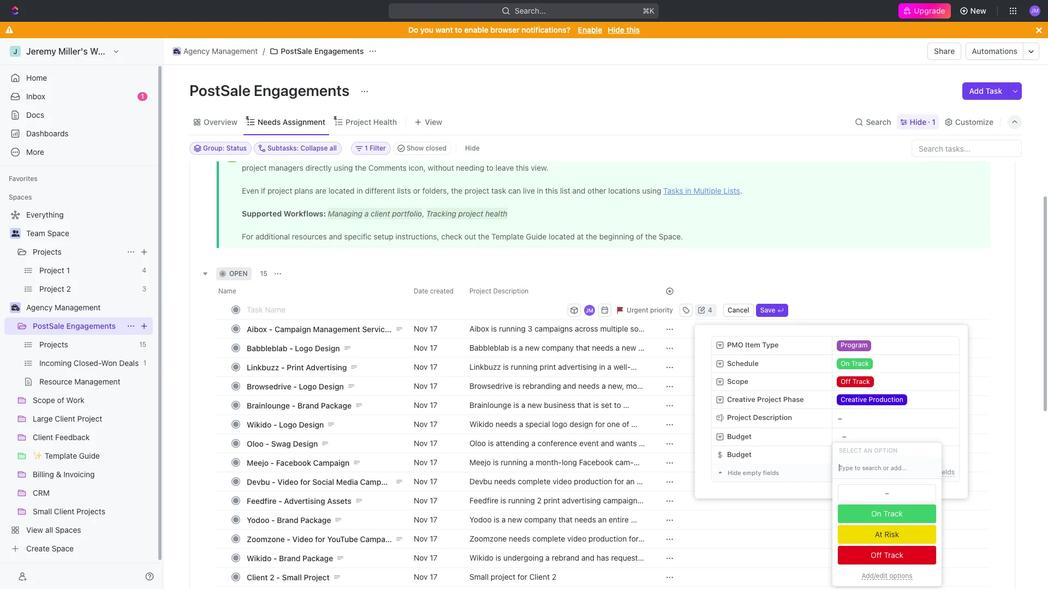 Task type: locate. For each thing, give the bounding box(es) containing it.
overview link
[[201, 114, 237, 130]]

1 vertical spatial postsale engagements
[[189, 81, 353, 99]]

save button
[[756, 304, 788, 317]]

- down feedfire - advertising assets
[[271, 516, 275, 525]]

brand left package at the bottom of the page
[[469, 525, 490, 534]]

campaign
[[275, 324, 311, 334], [313, 458, 350, 468], [360, 477, 397, 487], [360, 535, 396, 544]]

zoomzone for zoomzone - video for youtube campaign
[[247, 535, 285, 544]]

- right aibox
[[269, 324, 273, 334]]

0 horizontal spatial zoomzone
[[247, 535, 285, 544]]

browsedrive up brainlounge
[[247, 382, 291, 391]]

an up campaigns
[[626, 477, 635, 486]]

– up on track
[[885, 489, 889, 498]]

– up select
[[842, 432, 846, 441]]

is for yodoo
[[494, 515, 499, 524]]

2 vertical spatial logo
[[279, 420, 297, 429]]

wikido - brand package link
[[244, 550, 405, 566]]

2 vertical spatial engagements
[[66, 321, 116, 331]]

agency management inside tree
[[26, 303, 101, 312]]

design up linkbuzz - print advertising link
[[315, 344, 340, 353]]

0 vertical spatial logo
[[552, 420, 567, 429]]

brand for yodoo
[[277, 516, 298, 525]]

video up increase
[[567, 534, 586, 544]]

running inside linkbuzz is running print advertising in a well- known magazine and needs content creation.
[[511, 362, 538, 372]]

0 horizontal spatial client
[[247, 573, 268, 582]]

0 horizontal spatial feedfire
[[247, 496, 277, 506]]

0 horizontal spatial brand
[[469, 525, 490, 534]]

package
[[321, 401, 352, 410], [300, 516, 331, 525], [302, 554, 333, 563]]

a inside browsedrive is rebranding and needs a new, mod ern logo.
[[602, 381, 606, 391]]

add inside custom fields element
[[902, 468, 914, 477]]

for up campaigns
[[614, 477, 624, 486]]

for
[[595, 420, 605, 429], [614, 477, 624, 486], [300, 477, 310, 487], [629, 534, 639, 544], [315, 535, 325, 544], [518, 573, 527, 582]]

0 horizontal spatial postsale
[[33, 321, 64, 331]]

complete inside devbu needs complete video production for an upcoming social media campaign.
[[518, 477, 551, 486]]

1 vertical spatial project
[[304, 573, 329, 582]]

hide inside custom fields element
[[728, 469, 741, 477]]

2 vertical spatial –
[[885, 489, 889, 498]]

1 horizontal spatial add
[[969, 86, 984, 96]]

- right oloo
[[266, 439, 269, 448]]

feedfire inside "link"
[[247, 496, 277, 506]]

0 horizontal spatial devbu
[[247, 477, 270, 487]]

increase
[[547, 544, 577, 554]]

logo up linkbuzz - print advertising
[[295, 344, 313, 353]]

1 vertical spatial logo
[[299, 382, 317, 391]]

a inside linkbuzz is running print advertising in a well- known magazine and needs content creation.
[[607, 362, 611, 372]]

devbu inside 'devbu - video for social media campaign' link
[[247, 477, 270, 487]]

video for devbu
[[277, 477, 298, 487]]

1 horizontal spatial feedfire
[[469, 496, 498, 505]]

design up meejo - facebook campaign
[[293, 439, 318, 448]]

and
[[530, 372, 544, 382], [563, 381, 576, 391], [469, 506, 483, 515]]

client inside "link"
[[247, 573, 268, 582]]

1 horizontal spatial and
[[530, 372, 544, 382]]

tree containing team space
[[4, 206, 153, 558]]

add task
[[969, 86, 1002, 96]]

2 inside "link"
[[270, 573, 274, 582]]

for inside devbu needs complete video production for an upcoming social media campaign.
[[614, 477, 624, 486]]

2 vertical spatial an
[[598, 515, 607, 524]]

- down meejo - facebook campaign
[[272, 477, 275, 487]]

an inside yodoo is a new company that needs an entire brand package including logo design.
[[598, 515, 607, 524]]

logo left "design"
[[552, 420, 567, 429]]

tree
[[4, 206, 153, 558]]

browser
[[490, 25, 520, 34]]

0 vertical spatial advertising
[[558, 362, 597, 372]]

0 vertical spatial value not set element
[[837, 432, 852, 443]]

1 horizontal spatial postsale
[[189, 81, 250, 99]]

for up awareness.
[[629, 534, 639, 544]]

track for off track
[[884, 551, 903, 560]]

browsedrive inside browsedrive is rebranding and needs a new, mod ern logo.
[[469, 381, 513, 391]]

0 horizontal spatial agency management link
[[26, 299, 151, 317]]

video inside devbu needs complete video production for an upcoming social media campaign.
[[553, 477, 572, 486]]

hide for hide empty fields
[[728, 469, 741, 477]]

yodoo down feedfire - advertising assets
[[247, 516, 269, 525]]

design
[[569, 420, 593, 429]]

logo for browsedrive
[[299, 382, 317, 391]]

package down zoomzone - video for youtube campaign
[[302, 554, 333, 563]]

package up "wikido - logo design" link
[[321, 401, 352, 410]]

1 vertical spatial business time image
[[11, 305, 19, 311]]

- for yodoo - brand package
[[271, 516, 275, 525]]

video up campaign.
[[553, 477, 572, 486]]

track right on
[[883, 509, 903, 519]]

task
[[986, 86, 1002, 96]]

0 horizontal spatial of
[[539, 506, 546, 515]]

social
[[312, 477, 334, 487]]

0 vertical spatial logo
[[295, 344, 313, 353]]

1 horizontal spatial agency
[[183, 46, 210, 56]]

linkbuzz inside linkbuzz is running print advertising in a well- known magazine and needs content creation.
[[469, 362, 501, 372]]

advertising inside linkbuzz - print advertising link
[[306, 363, 347, 372]]

1 horizontal spatial agency management link
[[170, 45, 261, 58]]

- down print on the left bottom of the page
[[293, 382, 297, 391]]

babbleblab - logo design
[[247, 344, 340, 353]]

– for – button
[[838, 414, 842, 423]]

an right select
[[864, 447, 872, 454]]

is left rebranding
[[515, 381, 521, 391]]

creation
[[508, 506, 537, 515]]

1 horizontal spatial devbu
[[469, 477, 492, 486]]

of inside wikido needs a special logo design for one of their sub-brands.
[[622, 420, 629, 429]]

and inside feedfire is running 2 print advertising campaigns and needs creation of the assets.
[[469, 506, 483, 515]]

tree inside sidebar navigation
[[4, 206, 153, 558]]

0 horizontal spatial fields
[[763, 469, 779, 477]]

to inside zoomzone needs complete video production for a youtube campaign to increase brand awareness.
[[538, 544, 545, 554]]

complete for to
[[532, 534, 565, 544]]

risk
[[884, 530, 899, 539]]

1 horizontal spatial –
[[842, 432, 846, 441]]

brand inside zoomzone needs complete video production for a youtube campaign to increase brand awareness.
[[579, 544, 599, 554]]

0 vertical spatial print
[[540, 362, 556, 372]]

- for zoomzone - video for youtube campaign
[[287, 535, 290, 544]]

0 horizontal spatial –
[[838, 414, 842, 423]]

project health
[[346, 117, 397, 126]]

management
[[212, 46, 258, 56], [55, 303, 101, 312], [313, 324, 360, 334]]

assets.
[[561, 506, 586, 515]]

zoomzone down yodoo - brand package
[[247, 535, 285, 544]]

a inside yodoo is a new company that needs an entire brand package including logo design.
[[501, 515, 506, 524]]

hide inside button
[[465, 144, 480, 152]]

zoomzone needs complete video production for a youtube campaign to increase brand awareness. button
[[463, 529, 652, 554]]

feedfire
[[469, 496, 498, 505], [247, 496, 277, 506]]

– inside button
[[838, 414, 842, 423]]

complete
[[518, 477, 551, 486], [532, 534, 565, 544]]

linkbuzz - print advertising link
[[244, 359, 405, 375]]

small inside button
[[469, 573, 489, 582]]

linkbuzz - print advertising
[[247, 363, 347, 372]]

a right in
[[607, 362, 611, 372]]

1 vertical spatial package
[[300, 516, 331, 525]]

value not set element
[[837, 432, 852, 443], [838, 485, 936, 503]]

of right one
[[622, 420, 629, 429]]

feedfire up yodoo - brand package
[[247, 496, 277, 506]]

design up brainlounge - brand package link
[[319, 382, 344, 391]]

video down "facebook"
[[277, 477, 298, 487]]

advertising up the content at right bottom
[[558, 362, 597, 372]]

0 vertical spatial 1
[[141, 92, 144, 100]]

running up magazine
[[511, 362, 538, 372]]

customize
[[955, 117, 993, 126]]

0 horizontal spatial youtube
[[327, 535, 358, 544]]

2 vertical spatial postsale engagements
[[33, 321, 116, 331]]

that
[[559, 515, 572, 524]]

1 horizontal spatial 1
[[932, 117, 935, 126]]

fields
[[938, 468, 955, 477], [763, 469, 779, 477]]

youtube up the "wikido - brand package" link
[[327, 535, 358, 544]]

browsedrive
[[469, 381, 513, 391], [247, 382, 291, 391]]

1 vertical spatial an
[[626, 477, 635, 486]]

brand inside yodoo is a new company that needs an entire brand package including logo design.
[[469, 525, 490, 534]]

0 vertical spatial video
[[553, 477, 572, 486]]

- for devbu - video for social media campaign
[[272, 477, 275, 487]]

to down the including
[[538, 544, 545, 554]]

- up print on the left bottom of the page
[[289, 344, 293, 353]]

– inside popup button
[[842, 432, 846, 441]]

1 vertical spatial –
[[842, 432, 846, 441]]

brand inside "link"
[[277, 516, 298, 525]]

0 vertical spatial advertising
[[306, 363, 347, 372]]

advertising down babbleblab - logo design link
[[306, 363, 347, 372]]

linkbuzz down babbleblab
[[247, 363, 279, 372]]

0 vertical spatial production
[[574, 477, 612, 486]]

enable
[[578, 25, 602, 34]]

youtube
[[327, 535, 358, 544], [469, 544, 499, 554]]

– up – popup button
[[838, 414, 842, 423]]

- left print on the left bottom of the page
[[281, 363, 285, 372]]

– for – popup button
[[842, 432, 846, 441]]

client down campaign
[[529, 573, 550, 582]]

1 horizontal spatial business time image
[[173, 49, 180, 54]]

for right project
[[518, 573, 527, 582]]

feedfire inside feedfire is running 2 print advertising campaigns and needs creation of the assets.
[[469, 496, 498, 505]]

- right meejo
[[271, 458, 274, 468]]

2 horizontal spatial management
[[313, 324, 360, 334]]

production up campaign.
[[574, 477, 612, 486]]

brand down design.
[[579, 544, 599, 554]]

video for zoomzone
[[292, 535, 313, 544]]

for up the "wikido - brand package" link
[[315, 535, 325, 544]]

1 horizontal spatial agency management
[[183, 46, 258, 56]]

is inside feedfire is running 2 print advertising campaigns and needs creation of the assets.
[[500, 496, 506, 505]]

value not set element up on track
[[838, 485, 936, 503]]

oloo
[[247, 439, 264, 448]]

0 vertical spatial track
[[883, 509, 903, 519]]

- up swag
[[273, 420, 277, 429]]

save
[[760, 306, 775, 314]]

is up package at the bottom of the page
[[494, 515, 499, 524]]

2 down wikido - brand package
[[270, 573, 274, 582]]

a left the new,
[[602, 381, 606, 391]]

wikido needs a special logo design for one of their sub-brands. button
[[463, 415, 652, 439]]

hide button
[[461, 142, 484, 155]]

production for increase
[[588, 534, 627, 544]]

agency
[[183, 46, 210, 56], [26, 303, 53, 312]]

production inside devbu needs complete video production for an upcoming social media campaign.
[[574, 477, 612, 486]]

0 vertical spatial of
[[622, 420, 629, 429]]

1 horizontal spatial an
[[626, 477, 635, 486]]

small left project
[[469, 573, 489, 582]]

0 vertical spatial running
[[511, 362, 538, 372]]

browsedrive for browsedrive is rebranding and needs a new, mod ern logo.
[[469, 381, 513, 391]]

complete up media
[[518, 477, 551, 486]]

1 vertical spatial agency management
[[26, 303, 101, 312]]

production inside zoomzone needs complete video production for a youtube campaign to increase brand awareness.
[[588, 534, 627, 544]]

track right off
[[884, 551, 903, 560]]

agency management
[[183, 46, 258, 56], [26, 303, 101, 312]]

0 horizontal spatial yodoo
[[247, 516, 269, 525]]

logo up oloo - swag design
[[279, 420, 297, 429]]

- for browsedrive - logo design
[[293, 382, 297, 391]]

0 vertical spatial –
[[838, 414, 842, 423]]

campaign.
[[552, 487, 589, 496]]

services
[[362, 324, 393, 334]]

new,
[[608, 381, 624, 391]]

yodoo inside "link"
[[247, 516, 269, 525]]

- inside "link"
[[276, 573, 280, 582]]

brand up client 2 - small project
[[279, 554, 300, 563]]

hide 1
[[910, 117, 935, 126]]

1 horizontal spatial management
[[212, 46, 258, 56]]

off track
[[871, 551, 903, 560]]

video
[[553, 477, 572, 486], [567, 534, 586, 544]]

devbu up upcoming
[[469, 477, 492, 486]]

1 vertical spatial advertising
[[284, 496, 325, 506]]

feedfire is running 2 print advertising campaigns and needs creation of the assets.
[[469, 496, 643, 515]]

-
[[269, 324, 273, 334], [289, 344, 293, 353], [281, 363, 285, 372], [293, 382, 297, 391], [292, 401, 295, 410], [273, 420, 277, 429], [266, 439, 269, 448], [271, 458, 274, 468], [272, 477, 275, 487], [278, 496, 282, 506], [271, 516, 275, 525], [287, 535, 290, 544], [273, 554, 277, 563], [276, 573, 280, 582]]

design
[[315, 344, 340, 353], [319, 382, 344, 391], [299, 420, 324, 429], [293, 439, 318, 448]]

for inside wikido needs a special logo design for one of their sub-brands.
[[595, 420, 605, 429]]

linkbuzz up known
[[469, 362, 501, 372]]

2 horizontal spatial postsale
[[281, 46, 312, 56]]

logo down that
[[558, 525, 573, 534]]

- down browsedrive - logo design
[[292, 401, 295, 410]]

advertising up yodoo - brand package
[[284, 496, 325, 506]]

advertising inside linkbuzz is running print advertising in a well- known magazine and needs content creation.
[[558, 362, 597, 372]]

business time image
[[173, 49, 180, 54], [11, 305, 19, 311]]

for left one
[[595, 420, 605, 429]]

is inside yodoo is a new company that needs an entire brand package including logo design.
[[494, 515, 499, 524]]

- inside "link"
[[271, 516, 275, 525]]

browsedrive up logo.
[[469, 381, 513, 391]]

2 vertical spatial management
[[313, 324, 360, 334]]

customize button
[[941, 114, 997, 130]]

0 vertical spatial agency management
[[183, 46, 258, 56]]

print inside feedfire is running 2 print advertising campaigns and needs creation of the assets.
[[544, 496, 560, 505]]

feedfire for feedfire - advertising assets
[[247, 496, 277, 506]]

0 horizontal spatial an
[[598, 515, 607, 524]]

1 horizontal spatial zoomzone
[[469, 534, 507, 544]]

zoomzone inside zoomzone needs complete video production for a youtube campaign to increase brand awareness.
[[469, 534, 507, 544]]

linkbuzz
[[469, 362, 501, 372], [247, 363, 279, 372]]

1 horizontal spatial postsale engagements link
[[267, 45, 366, 58]]

1 vertical spatial management
[[55, 303, 101, 312]]

print up rebranding
[[540, 362, 556, 372]]

is for browsedrive
[[515, 381, 521, 391]]

feedfire - advertising assets
[[247, 496, 351, 506]]

is left "social"
[[500, 496, 506, 505]]

to
[[455, 25, 462, 34], [538, 544, 545, 554]]

print
[[287, 363, 304, 372]]

complete inside zoomzone needs complete video production for a youtube campaign to increase brand awareness.
[[532, 534, 565, 544]]

production for campaign.
[[574, 477, 612, 486]]

0 vertical spatial brand
[[297, 401, 319, 410]]

running up creation
[[508, 496, 535, 505]]

- inside "link"
[[278, 496, 282, 506]]

2 up company
[[537, 496, 542, 505]]

- down wikido - brand package
[[276, 573, 280, 582]]

is inside linkbuzz is running print advertising in a well- known magazine and needs content creation.
[[503, 362, 509, 372]]

to right want
[[455, 25, 462, 34]]

brand down feedfire - advertising assets
[[277, 516, 298, 525]]

at
[[875, 530, 882, 539]]

assignment
[[283, 117, 325, 126]]

0 vertical spatial agency
[[183, 46, 210, 56]]

1 horizontal spatial 2
[[537, 496, 542, 505]]

open
[[229, 270, 247, 278]]

a up the brands.
[[519, 420, 523, 429]]

youtube down package at the bottom of the page
[[469, 544, 499, 554]]

2 horizontal spatial an
[[864, 447, 872, 454]]

0 horizontal spatial linkbuzz
[[247, 363, 279, 372]]

an
[[864, 447, 872, 454], [626, 477, 635, 486], [598, 515, 607, 524]]

0 vertical spatial add
[[969, 86, 984, 96]]

complete for media
[[518, 477, 551, 486]]

- down yodoo - brand package
[[287, 535, 290, 544]]

a
[[607, 362, 611, 372], [602, 381, 606, 391], [519, 420, 523, 429], [501, 515, 506, 524], [641, 534, 645, 544]]

in
[[599, 362, 605, 372]]

logo inside wikido needs a special logo design for one of their sub-brands.
[[552, 420, 567, 429]]

1 horizontal spatial small
[[469, 573, 489, 582]]

1 vertical spatial 1
[[932, 117, 935, 126]]

video inside zoomzone needs complete video production for a youtube campaign to increase brand awareness.
[[567, 534, 586, 544]]

brainlounge
[[247, 401, 290, 410]]

0 horizontal spatial browsedrive
[[247, 382, 291, 391]]

running inside feedfire is running 2 print advertising campaigns and needs creation of the assets.
[[508, 496, 535, 505]]

wikido up oloo
[[247, 420, 271, 429]]

running for magazine
[[511, 362, 538, 372]]

1 vertical spatial running
[[508, 496, 535, 505]]

0 vertical spatial package
[[321, 401, 352, 410]]

yodoo inside yodoo is a new company that needs an entire brand package including logo design.
[[469, 515, 492, 524]]

aibox - campaign management services link
[[244, 321, 405, 337]]

wikido up client 2 - small project
[[247, 554, 271, 563]]

0 vertical spatial video
[[277, 477, 298, 487]]

0 horizontal spatial management
[[55, 303, 101, 312]]

is up magazine
[[503, 362, 509, 372]]

magazine
[[494, 372, 528, 382]]

- up yodoo - brand package
[[278, 496, 282, 506]]

swag
[[271, 439, 291, 448]]

1 vertical spatial brand
[[579, 544, 599, 554]]

devbu - video for social media campaign
[[247, 477, 397, 487]]

0 horizontal spatial small
[[282, 573, 302, 582]]

project
[[491, 573, 515, 582]]

0 vertical spatial agency management link
[[170, 45, 261, 58]]

small down wikido - brand package
[[282, 573, 302, 582]]

social
[[506, 487, 527, 496]]

feedfire left "social"
[[469, 496, 498, 505]]

1 horizontal spatial browsedrive
[[469, 381, 513, 391]]

project down the "wikido - brand package" link
[[304, 573, 329, 582]]

a up awareness.
[[641, 534, 645, 544]]

complete up increase
[[532, 534, 565, 544]]

is inside browsedrive is rebranding and needs a new, mod ern logo.
[[515, 381, 521, 391]]

- for brainlounge - brand package
[[292, 401, 295, 410]]

yodoo - brand package
[[247, 516, 331, 525]]

1 vertical spatial advertising
[[562, 496, 601, 505]]

want
[[435, 25, 453, 34]]

option
[[874, 447, 898, 454]]

add left task
[[969, 86, 984, 96]]

design for oloo - swag design
[[293, 439, 318, 448]]

an left entire
[[598, 515, 607, 524]]

yodoo down upcoming
[[469, 515, 492, 524]]

project health link
[[343, 114, 397, 130]]

an inside devbu needs complete video production for an upcoming social media campaign.
[[626, 477, 635, 486]]

design down 'brainlounge - brand package' in the bottom of the page
[[299, 420, 324, 429]]

package inside "link"
[[300, 516, 331, 525]]

browsedrive is rebranding and needs a new, mod ern logo. button
[[463, 377, 652, 401]]

0 horizontal spatial project
[[304, 573, 329, 582]]

logo up 'brainlounge - brand package' in the bottom of the page
[[299, 382, 317, 391]]

fields right edit at bottom right
[[938, 468, 955, 477]]

0 horizontal spatial postsale engagements link
[[33, 318, 122, 335]]

brand down browsedrive - logo design
[[297, 401, 319, 410]]

0 horizontal spatial agency management
[[26, 303, 101, 312]]

production up awareness.
[[588, 534, 627, 544]]

fields right empty
[[763, 469, 779, 477]]

add right +
[[902, 468, 914, 477]]

needs inside browsedrive is rebranding and needs a new, mod ern logo.
[[578, 381, 600, 391]]

cancel button
[[723, 304, 754, 317]]

agency management link
[[170, 45, 261, 58], [26, 299, 151, 317]]

a up package at the bottom of the page
[[501, 515, 506, 524]]

1 horizontal spatial of
[[622, 420, 629, 429]]

of left the
[[539, 506, 546, 515]]

is for linkbuzz
[[503, 362, 509, 372]]

1 vertical spatial postsale engagements link
[[33, 318, 122, 335]]

1 vertical spatial production
[[588, 534, 627, 544]]

wikido up their
[[469, 420, 493, 429]]

devbu down meejo
[[247, 477, 270, 487]]

1 inside sidebar navigation
[[141, 92, 144, 100]]

projects link
[[33, 243, 122, 261]]

value not set element up select
[[837, 432, 852, 443]]

running
[[511, 362, 538, 372], [508, 496, 535, 505]]

design for wikido - logo design
[[299, 420, 324, 429]]

0 vertical spatial postsale engagements link
[[267, 45, 366, 58]]

Search tasks... text field
[[912, 140, 1021, 157]]

wikido inside wikido needs a special logo design for one of their sub-brands.
[[469, 420, 493, 429]]

0 horizontal spatial to
[[455, 25, 462, 34]]

- for oloo - swag design
[[266, 439, 269, 448]]

brand
[[297, 401, 319, 410], [277, 516, 298, 525], [279, 554, 300, 563]]

a inside zoomzone needs complete video production for a youtube campaign to increase brand awareness.
[[641, 534, 645, 544]]

advertising up assets.
[[562, 496, 601, 505]]

print up the
[[544, 496, 560, 505]]

1 vertical spatial of
[[539, 506, 546, 515]]

0 vertical spatial business time image
[[173, 49, 180, 54]]

team space
[[26, 229, 69, 238]]

1 vertical spatial print
[[544, 496, 560, 505]]

1 horizontal spatial client
[[529, 573, 550, 582]]

devbu inside devbu needs complete video production for an upcoming social media campaign.
[[469, 477, 492, 486]]

project left health
[[346, 117, 371, 126]]

management inside sidebar navigation
[[55, 303, 101, 312]]

Task Name text field
[[247, 301, 565, 318]]

creation.
[[598, 372, 629, 382]]



Task type: describe. For each thing, give the bounding box(es) containing it.
package for brainlounge - brand package
[[321, 401, 352, 410]]

of inside feedfire is running 2 print advertising campaigns and needs creation of the assets.
[[539, 506, 546, 515]]

running for creation
[[508, 496, 535, 505]]

1 vertical spatial value not set element
[[838, 485, 936, 503]]

4 button
[[695, 304, 717, 317]]

home
[[26, 73, 47, 82]]

a inside wikido needs a special logo design for one of their sub-brands.
[[519, 420, 523, 429]]

off
[[871, 551, 882, 560]]

and inside browsedrive is rebranding and needs a new, mod ern logo.
[[563, 381, 576, 391]]

user group image
[[11, 230, 19, 237]]

the
[[548, 506, 559, 515]]

project inside "link"
[[304, 573, 329, 582]]

4
[[708, 306, 712, 314]]

2 horizontal spatial –
[[885, 489, 889, 498]]

1 horizontal spatial fields
[[938, 468, 955, 477]]

/
[[263, 46, 265, 56]]

search...
[[515, 6, 546, 15]]

browsedrive for browsedrive - logo design
[[247, 382, 291, 391]]

package for wikido - brand package
[[302, 554, 333, 563]]

or
[[916, 468, 922, 477]]

add/edit options
[[862, 572, 912, 580]]

wikido for wikido - brand package
[[247, 554, 271, 563]]

wikido needs a special logo design for one of their sub-brands.
[[469, 420, 631, 439]]

0 vertical spatial engagements
[[314, 46, 364, 56]]

needs inside wikido needs a special logo design for one of their sub-brands.
[[496, 420, 517, 429]]

custom fields element
[[711, 336, 960, 483]]

postsale engagements inside sidebar navigation
[[33, 321, 116, 331]]

wikido for wikido needs a special logo design for one of their sub-brands.
[[469, 420, 493, 429]]

automations
[[972, 46, 1017, 56]]

video for campaign.
[[553, 477, 572, 486]]

empty
[[743, 469, 761, 477]]

advertising inside feedfire is running 2 print advertising campaigns and needs creation of the assets.
[[562, 496, 601, 505]]

share
[[934, 46, 955, 56]]

add inside button
[[969, 86, 984, 96]]

yodoo for yodoo - brand package
[[247, 516, 269, 525]]

do you want to enable browser notifications? enable hide this
[[408, 25, 640, 34]]

devbu needs complete video production for an upcoming social media campaign.
[[469, 477, 637, 496]]

babbleblab
[[247, 344, 287, 353]]

devbu for devbu needs complete video production for an upcoming social media campaign.
[[469, 477, 492, 486]]

is for feedfire
[[500, 496, 506, 505]]

2 horizontal spatial 2
[[552, 573, 556, 582]]

- for babbleblab - logo design
[[289, 344, 293, 353]]

- for meejo - facebook campaign
[[271, 458, 274, 468]]

upgrade
[[914, 6, 945, 15]]

- for linkbuzz - print advertising
[[281, 363, 285, 372]]

for left the social
[[300, 477, 310, 487]]

babbleblab - logo design link
[[244, 340, 405, 356]]

0 horizontal spatial business time image
[[11, 305, 19, 311]]

awareness.
[[601, 544, 641, 554]]

projects
[[33, 247, 62, 257]]

2 inside feedfire is running 2 print advertising campaigns and needs creation of the assets.
[[537, 496, 542, 505]]

needs inside devbu needs complete video production for an upcoming social media campaign.
[[494, 477, 516, 486]]

new button
[[955, 2, 993, 20]]

feedfire for feedfire is running 2 print advertising campaigns and needs creation of the assets.
[[469, 496, 498, 505]]

client 2 - small project link
[[244, 570, 405, 585]]

1 vertical spatial engagements
[[254, 81, 350, 99]]

space
[[47, 229, 69, 238]]

0 vertical spatial management
[[212, 46, 258, 56]]

favorites button
[[4, 172, 42, 186]]

campaigns
[[603, 496, 641, 505]]

logo inside yodoo is a new company that needs an entire brand package including logo design.
[[558, 525, 573, 534]]

wikido - logo design link
[[244, 417, 405, 433]]

docs link
[[4, 106, 153, 124]]

brand for brainlounge
[[297, 401, 319, 410]]

sub-
[[488, 430, 504, 439]]

devbu for devbu - video for social media campaign
[[247, 477, 270, 487]]

campaign
[[501, 544, 536, 554]]

engagements inside tree
[[66, 321, 116, 331]]

hide for hide 1
[[910, 117, 926, 126]]

meejo - facebook campaign
[[247, 458, 350, 468]]

needs inside zoomzone needs complete video production for a youtube campaign to increase brand awareness.
[[509, 534, 530, 544]]

package for yodoo - brand package
[[300, 516, 331, 525]]

value not set element inside custom fields element
[[837, 432, 852, 443]]

media
[[336, 477, 358, 487]]

and inside linkbuzz is running print advertising in a well- known magazine and needs content creation.
[[530, 372, 544, 382]]

linkbuzz for linkbuzz is running print advertising in a well- known magazine and needs content creation.
[[469, 362, 501, 372]]

yodoo is a new company that needs an entire brand package including logo design. button
[[463, 510, 652, 534]]

team
[[26, 229, 45, 238]]

facebook
[[276, 458, 311, 468]]

wikido - logo design
[[247, 420, 324, 429]]

add/edit
[[862, 572, 888, 580]]

cancel
[[728, 306, 749, 314]]

media
[[529, 487, 550, 496]]

design for babbleblab - logo design
[[315, 344, 340, 353]]

options
[[889, 572, 912, 580]]

- for wikido - logo design
[[273, 420, 277, 429]]

track for on track
[[883, 509, 903, 519]]

yodoo for yodoo is a new company that needs an entire brand package including logo design.
[[469, 515, 492, 524]]

1 vertical spatial postsale
[[189, 81, 250, 99]]

- for aibox - campaign management services
[[269, 324, 273, 334]]

brands.
[[504, 430, 531, 439]]

on track
[[871, 509, 903, 519]]

needs
[[258, 117, 281, 126]]

linkbuzz for linkbuzz - print advertising
[[247, 363, 279, 372]]

+
[[896, 468, 900, 477]]

design.
[[575, 525, 601, 534]]

well-
[[614, 362, 631, 372]]

team space link
[[26, 225, 151, 242]]

brand for wikido
[[279, 554, 300, 563]]

upgrade link
[[899, 3, 951, 19]]

0 vertical spatial postsale engagements
[[281, 46, 364, 56]]

logo for babbleblab
[[295, 344, 313, 353]]

home link
[[4, 69, 153, 87]]

needs assignment link
[[255, 114, 325, 130]]

search button
[[852, 114, 894, 130]]

logo for wikido
[[279, 420, 297, 429]]

feedfire - advertising assets link
[[244, 493, 405, 509]]

needs inside yodoo is a new company that needs an entire brand package including logo design.
[[575, 515, 596, 524]]

- for wikido - brand package
[[273, 554, 277, 563]]

Type to search or add... field
[[832, 457, 942, 479]]

package
[[492, 525, 522, 534]]

yodoo - brand package link
[[244, 512, 405, 528]]

feedfire is running 2 print advertising campaigns and needs creation of the assets. button
[[463, 491, 652, 515]]

health
[[373, 117, 397, 126]]

postsale inside sidebar navigation
[[33, 321, 64, 331]]

- for feedfire - advertising assets
[[278, 496, 282, 506]]

Set value for Budget Custom Field text field
[[832, 446, 959, 464]]

hide for hide
[[465, 144, 480, 152]]

0 vertical spatial postsale
[[281, 46, 312, 56]]

share button
[[927, 43, 961, 60]]

small inside "link"
[[282, 573, 302, 582]]

brainlounge - brand package link
[[244, 398, 405, 413]]

video for increase
[[567, 534, 586, 544]]

for inside zoomzone needs complete video production for a youtube campaign to increase brand awareness.
[[629, 534, 639, 544]]

sidebar navigation
[[0, 38, 163, 590]]

0 vertical spatial youtube
[[327, 535, 358, 544]]

client 2 - small project
[[247, 573, 329, 582]]

agency inside tree
[[26, 303, 53, 312]]

notifications?
[[522, 25, 570, 34]]

0 vertical spatial to
[[455, 25, 462, 34]]

favorites
[[9, 175, 38, 183]]

needs inside linkbuzz is running print advertising in a well- known magazine and needs content creation.
[[546, 372, 567, 382]]

zoomzone - video for youtube campaign link
[[244, 531, 405, 547]]

wikido for wikido - logo design
[[247, 420, 271, 429]]

0 vertical spatial project
[[346, 117, 371, 126]]

design for browsedrive - logo design
[[319, 382, 344, 391]]

new
[[970, 6, 986, 15]]

youtube inside zoomzone needs complete video production for a youtube campaign to increase brand awareness.
[[469, 544, 499, 554]]

do
[[408, 25, 418, 34]]

one
[[607, 420, 620, 429]]

including
[[524, 525, 556, 534]]

print inside linkbuzz is running print advertising in a well- known magazine and needs content creation.
[[540, 362, 556, 372]]

automations button
[[966, 43, 1023, 59]]

zoomzone for zoomzone needs complete video production for a youtube campaign to increase brand awareness.
[[469, 534, 507, 544]]

needs inside feedfire is running 2 print advertising campaigns and needs creation of the assets.
[[485, 506, 506, 515]]

advertising inside feedfire - advertising assets "link"
[[284, 496, 325, 506]]

client inside button
[[529, 573, 550, 582]]

zoomzone - video for youtube campaign
[[247, 535, 396, 544]]

mod
[[626, 381, 645, 391]]

meejo
[[247, 458, 269, 468]]

search
[[866, 117, 891, 126]]

browsedrive - logo design link
[[244, 379, 405, 394]]

known
[[469, 372, 492, 382]]



Task type: vqa. For each thing, say whether or not it's contained in the screenshot.
'-' within the Feedfire - Advertising Assets link
yes



